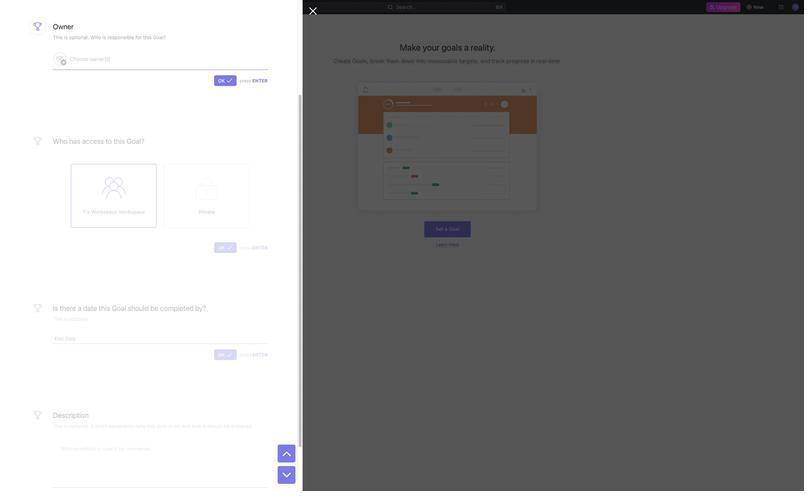Task type: vqa. For each thing, say whether or not it's contained in the screenshot.
measurable
yes



Task type: locate. For each thing, give the bounding box(es) containing it.
is left the responsible
[[102, 34, 106, 40]]

0 horizontal spatial is
[[64, 34, 68, 40]]

1 vertical spatial press
[[240, 245, 251, 251]]

break
[[370, 58, 385, 64]]

3 ok button from the top
[[214, 350, 237, 360]]

dialog containing owner
[[0, 0, 317, 491]]

1 horizontal spatial who
[[90, 34, 101, 40]]

real-
[[537, 58, 549, 64]]

2 press enter from the top
[[240, 245, 268, 251]]

by?
[[195, 304, 206, 312]]

0 vertical spatial ok button
[[214, 75, 237, 86]]

1 press enter from the top
[[240, 78, 268, 83]]

0 horizontal spatial goal
[[112, 304, 126, 312]]

to
[[106, 137, 112, 145]]

1 horizontal spatial workspace
[[119, 209, 145, 215]]

1 press from the top
[[240, 78, 251, 83]]

0 vertical spatial press
[[240, 78, 251, 83]]

tree
[[3, 149, 88, 245]]

1 ok from the top
[[218, 78, 225, 83]]

2 vertical spatial ok
[[218, 352, 225, 358]]

2 vertical spatial a
[[78, 304, 81, 312]]

make
[[400, 42, 421, 52]]

press for who has access to this goal?
[[240, 245, 251, 251]]

1 horizontal spatial this
[[114, 137, 125, 145]]

this right the for
[[143, 34, 152, 40]]

1 enter from the top
[[252, 78, 268, 83]]

0 horizontal spatial goal?
[[127, 137, 144, 145]]

press
[[240, 78, 251, 83], [240, 245, 251, 251], [240, 352, 251, 358]]

ok for who has access to this goal?
[[218, 245, 225, 251]]

3 enter from the top
[[252, 352, 268, 358]]

goal? right to
[[127, 137, 144, 145]]

goals,
[[352, 58, 369, 64]]

2 ok from the top
[[218, 245, 225, 251]]

set
[[436, 226, 444, 232]]

goal right the set
[[449, 226, 460, 232]]

2 vertical spatial press
[[240, 352, 251, 358]]

who left has
[[53, 137, 68, 145]]

workspace
[[91, 209, 117, 215], [119, 209, 145, 215]]

1 ok button from the top
[[214, 75, 237, 86]]

be
[[151, 304, 159, 312]]

create goals, break them down into measurable targets, and track progress in real-time.
[[334, 58, 562, 64]]

who right optional.
[[90, 34, 101, 40]]

ok button
[[214, 75, 237, 86], [214, 242, 237, 253], [214, 350, 237, 360]]

this for goal?
[[114, 137, 125, 145]]

enter
[[252, 78, 268, 83], [252, 245, 268, 251], [252, 352, 268, 358]]

goal?
[[153, 34, 166, 40], [127, 137, 144, 145]]

and
[[481, 58, 490, 64]]

0 horizontal spatial who
[[53, 137, 68, 145]]

a left date
[[78, 304, 81, 312]]

reality.
[[471, 42, 495, 52]]

ok for is there a date this goal should be completed by?
[[218, 352, 225, 358]]

2 horizontal spatial a
[[464, 42, 469, 52]]

2 horizontal spatial this
[[143, 34, 152, 40]]

upgrade
[[717, 4, 737, 10]]

1 horizontal spatial a
[[445, 226, 448, 232]]

t's workspace workspace
[[82, 209, 145, 215]]

a up the targets,
[[464, 42, 469, 52]]

1 vertical spatial goal?
[[127, 137, 144, 145]]

3 press enter from the top
[[240, 352, 268, 358]]

who
[[90, 34, 101, 40], [53, 137, 68, 145]]

2 enter from the top
[[252, 245, 268, 251]]

there
[[60, 304, 76, 312]]

1 horizontal spatial is
[[102, 34, 106, 40]]

choose owner(s)
[[70, 56, 110, 62]]

0 vertical spatial press enter
[[240, 78, 268, 83]]

press enter
[[240, 78, 268, 83], [240, 245, 268, 251], [240, 352, 268, 358]]

a right the set
[[445, 226, 448, 232]]

goals
[[442, 42, 462, 52]]

0 vertical spatial enter
[[252, 78, 268, 83]]

1 horizontal spatial goal?
[[153, 34, 166, 40]]

1 vertical spatial a
[[445, 226, 448, 232]]

is
[[64, 34, 68, 40], [102, 34, 106, 40]]

your
[[423, 42, 440, 52]]

1 vertical spatial who
[[53, 137, 68, 145]]

press for is there a date this goal should be completed by?
[[240, 352, 251, 358]]

1 vertical spatial press enter
[[240, 245, 268, 251]]

goal
[[449, 226, 460, 232], [112, 304, 126, 312]]

2 vertical spatial this
[[99, 304, 110, 312]]

0 vertical spatial this
[[143, 34, 152, 40]]

1 vertical spatial enter
[[252, 245, 268, 251]]

0 horizontal spatial a
[[78, 304, 81, 312]]

1 is from the left
[[64, 34, 68, 40]]

who inside owner this is optional. who is responsible for this goal?
[[90, 34, 101, 40]]

goal left the should
[[112, 304, 126, 312]]

2 vertical spatial ok button
[[214, 350, 237, 360]]

0 vertical spatial who
[[90, 34, 101, 40]]

goal inside 'dialog'
[[112, 304, 126, 312]]

1 vertical spatial this
[[114, 137, 125, 145]]

into
[[417, 58, 426, 64]]

sidebar navigation
[[0, 14, 91, 491]]

completed
[[160, 304, 194, 312]]

1 vertical spatial goal
[[112, 304, 126, 312]]

1 vertical spatial ok
[[218, 245, 225, 251]]

0 vertical spatial goal
[[449, 226, 460, 232]]

⌘k
[[495, 4, 503, 10]]

2 ok button from the top
[[214, 242, 237, 253]]

this right to
[[114, 137, 125, 145]]

3 press from the top
[[240, 352, 251, 358]]

should
[[128, 304, 149, 312]]

this
[[143, 34, 152, 40], [114, 137, 125, 145], [99, 304, 110, 312]]

ok
[[218, 78, 225, 83], [218, 245, 225, 251], [218, 352, 225, 358]]

a
[[464, 42, 469, 52], [445, 226, 448, 232], [78, 304, 81, 312]]

access
[[82, 137, 104, 145]]

dialog
[[0, 0, 317, 491]]

0 vertical spatial goal?
[[153, 34, 166, 40]]

goal? right the for
[[153, 34, 166, 40]]

is right this
[[64, 34, 68, 40]]

this
[[53, 34, 63, 40]]

2 vertical spatial enter
[[252, 352, 268, 358]]

0 horizontal spatial workspace
[[91, 209, 117, 215]]

this right date
[[99, 304, 110, 312]]

new
[[753, 4, 764, 10]]

0 horizontal spatial this
[[99, 304, 110, 312]]

3 ok from the top
[[218, 352, 225, 358]]

2 press from the top
[[240, 245, 251, 251]]

0 vertical spatial ok
[[218, 78, 225, 83]]

1 vertical spatial ok button
[[214, 242, 237, 253]]

2 vertical spatial press enter
[[240, 352, 268, 358]]

progress
[[506, 58, 529, 64]]



Task type: describe. For each thing, give the bounding box(es) containing it.
this inside owner this is optional. who is responsible for this goal?
[[143, 34, 152, 40]]

enter for who has access to this goal?
[[252, 245, 268, 251]]

owner
[[53, 23, 74, 31]]

t's
[[82, 209, 90, 215]]

learn more link
[[436, 242, 459, 247]]

1 workspace from the left
[[91, 209, 117, 215]]

create
[[334, 58, 351, 64]]

upgrade link
[[707, 2, 741, 12]]

2 workspace from the left
[[119, 209, 145, 215]]

new button
[[743, 1, 768, 13]]

enter for is there a date this goal should be completed by?
[[252, 352, 268, 358]]

tree inside sidebar navigation
[[3, 149, 88, 245]]

time.
[[549, 58, 562, 64]]

who has access to this goal?
[[53, 137, 144, 145]]

date
[[83, 304, 97, 312]]

is
[[53, 304, 58, 312]]

1 horizontal spatial goal
[[449, 226, 460, 232]]

more
[[449, 242, 459, 247]]

press enter for is there a date this goal should be completed by?
[[240, 352, 268, 358]]

down
[[401, 58, 415, 64]]

optional.
[[69, 34, 89, 40]]

owner this is optional. who is responsible for this goal?
[[53, 23, 166, 40]]

has
[[69, 137, 80, 145]]

set a goal
[[436, 226, 460, 232]]

ok button for who has access to this goal?
[[214, 242, 237, 253]]

track
[[492, 58, 505, 64]]

private
[[199, 209, 215, 215]]

search...
[[396, 4, 417, 10]]

in
[[531, 58, 535, 64]]

choose
[[70, 56, 89, 62]]

description
[[53, 411, 89, 420]]

learn more
[[436, 242, 459, 247]]

owner(s)
[[90, 56, 110, 62]]

learn
[[436, 242, 448, 247]]

measurable
[[428, 58, 458, 64]]

for
[[135, 34, 142, 40]]

press enter for who has access to this goal?
[[240, 245, 268, 251]]

is there a date this goal should be completed by?
[[53, 304, 206, 312]]

responsible
[[107, 34, 134, 40]]

goal? inside owner this is optional. who is responsible for this goal?
[[153, 34, 166, 40]]

2 is from the left
[[102, 34, 106, 40]]

a inside 'dialog'
[[78, 304, 81, 312]]

targets,
[[459, 58, 479, 64]]

make your goals a reality.
[[400, 42, 495, 52]]

them
[[386, 58, 399, 64]]

0 vertical spatial a
[[464, 42, 469, 52]]

ok button for is there a date this goal should be completed by?
[[214, 350, 237, 360]]

this for goal
[[99, 304, 110, 312]]



